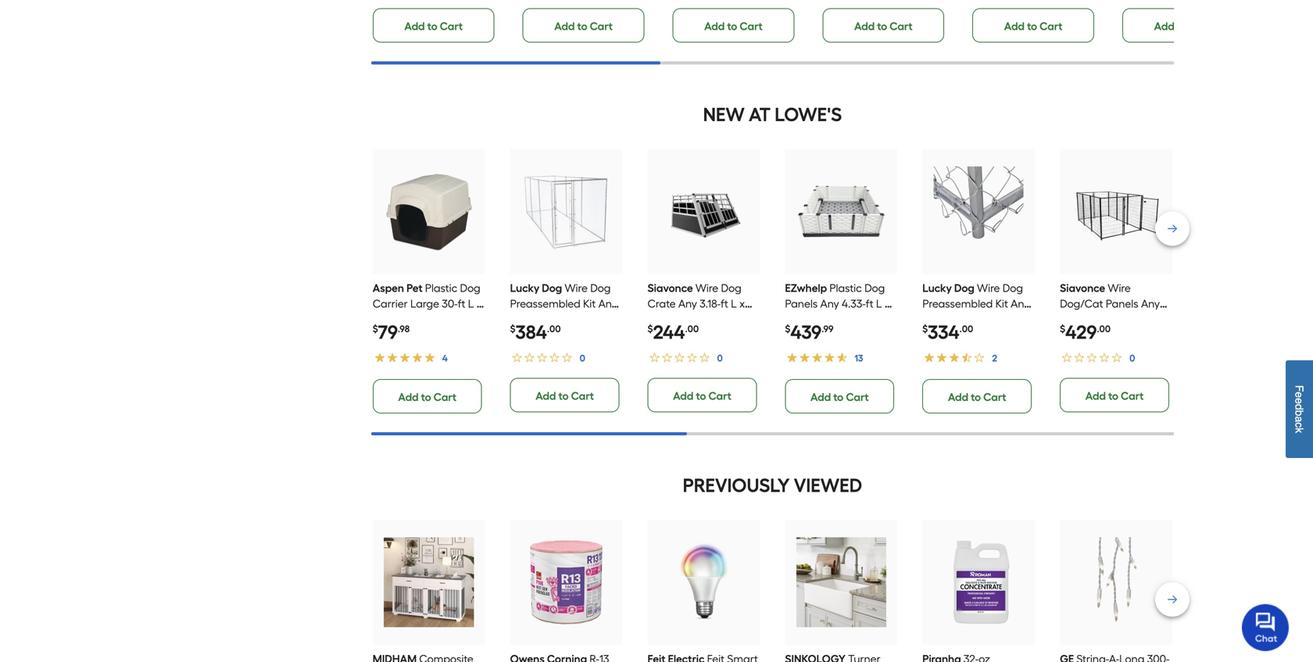 Task type: locate. For each thing, give the bounding box(es) containing it.
79 list item
[[373, 149, 485, 414]]

4 .00 from the left
[[1097, 323, 1111, 335]]

.00
[[547, 323, 561, 335], [685, 323, 699, 335], [960, 323, 974, 335], [1097, 323, 1111, 335]]

dog inside wire dog crate any 3.18-ft l x 2.98-ft w x 2.26-ft h
[[721, 281, 742, 295]]

add inside 334 list item
[[948, 390, 969, 404]]

0 horizontal spatial wire
[[696, 281, 719, 295]]

sinkology turner undermount farmhouse apron front 30-in x 18-in crisp white fireclay single bowl kitchen sink image
[[797, 537, 887, 627]]

previously
[[683, 474, 790, 497]]

feit electric feit smart wifi 60-watt eq a19 full spectrum medium base (e-26) dimmable smart led light bulb (3-pack) image
[[659, 537, 749, 627]]

0 horizontal spatial siavonce
[[648, 281, 693, 295]]

$ inside $ 244 .00
[[648, 323, 653, 335]]

h
[[445, 313, 453, 326], [737, 313, 744, 326], [867, 313, 875, 326], [1025, 313, 1032, 326]]

4 w from the left
[[983, 313, 994, 326]]

2 wire from the left
[[977, 281, 1000, 295]]

ft
[[458, 297, 466, 310], [721, 297, 729, 310], [866, 297, 874, 310], [388, 313, 395, 326], [435, 313, 443, 326], [671, 313, 678, 326], [726, 313, 734, 326], [809, 313, 817, 326], [857, 313, 865, 326], [937, 313, 944, 326], [973, 313, 981, 326], [1014, 313, 1022, 326]]

1 .00 from the left
[[547, 323, 561, 335]]

w for 439
[[820, 313, 831, 326]]

lucky dog
[[510, 281, 562, 295], [923, 281, 975, 295]]

plastic up 30-
[[425, 281, 458, 295]]

w inside wire dog crate any 3.18-ft l x 2.98-ft w x 2.26-ft h
[[681, 313, 692, 326]]

2 lucky dog from the left
[[923, 281, 975, 295]]

$ 439 .99
[[785, 321, 834, 344]]

lucky dog up preassembled on the top
[[923, 281, 975, 295]]

lucky inside 'link'
[[510, 281, 540, 295]]

1 siavonce from the left
[[648, 281, 693, 295]]

add inside 79 list item
[[398, 390, 419, 404]]

wire up kit
[[977, 281, 1000, 295]]

add to cart link inside 244 list item
[[648, 378, 757, 412]]

2 h from the left
[[737, 313, 744, 326]]

l inside plastic dog panels any 4.33-ft l x 4.33-ft w x 1.5-ft h
[[876, 297, 882, 310]]

any left 3.18- at right
[[679, 297, 697, 310]]

to
[[427, 19, 438, 33], [577, 19, 588, 33], [727, 19, 738, 33], [877, 19, 888, 33], [1027, 19, 1038, 33], [559, 389, 569, 403], [696, 389, 706, 403], [1109, 389, 1119, 403], [421, 390, 431, 404], [834, 390, 844, 404], [971, 390, 981, 404]]

0 vertical spatial 4.33-
[[842, 297, 866, 310]]

l inside 'plastic dog carrier large 30-ft l x 29-ft w x 38-ft h'
[[468, 297, 474, 310]]

dog
[[460, 281, 481, 295], [542, 281, 562, 295], [721, 281, 742, 295], [865, 281, 885, 295], [955, 281, 975, 295], [1003, 281, 1023, 295]]

viewed
[[794, 474, 863, 497]]

to inside 334 list item
[[971, 390, 981, 404]]

any inside wire dog crate any 3.18-ft l x 2.98-ft w x 2.26-ft h
[[679, 297, 697, 310]]

3 .00 from the left
[[960, 323, 974, 335]]

334 list item
[[923, 149, 1035, 414]]

2 w from the left
[[681, 313, 692, 326]]

cart inside 384 list item
[[571, 389, 594, 403]]

1 h from the left
[[445, 313, 453, 326]]

439 list item
[[785, 149, 898, 414]]

.99
[[822, 323, 834, 335]]

b
[[1294, 410, 1306, 416]]

any up .99
[[821, 297, 839, 310]]

1 horizontal spatial lucky
[[923, 281, 952, 295]]

e up b on the right of page
[[1294, 398, 1306, 404]]

lucky dog up the '$ 384 .00'
[[510, 281, 562, 295]]

siavonce link
[[1060, 281, 1168, 342]]

1 any from the left
[[679, 297, 697, 310]]

2 e from the top
[[1294, 398, 1306, 404]]

add to cart link
[[373, 8, 495, 43], [523, 8, 645, 43], [673, 8, 795, 43], [823, 8, 945, 43], [973, 8, 1095, 43], [510, 378, 620, 412], [648, 378, 757, 412], [1060, 378, 1170, 412], [373, 379, 482, 414], [785, 379, 895, 414], [923, 379, 1032, 414]]

4 dog from the left
[[865, 281, 885, 295]]

wire for 334
[[977, 281, 1000, 295]]

$ inside the '$ 384 .00'
[[510, 323, 516, 335]]

0 horizontal spatial lucky
[[510, 281, 540, 295]]

4.33-
[[842, 297, 866, 310], [785, 313, 809, 326]]

plastic
[[425, 281, 458, 295], [830, 281, 862, 295]]

e up d
[[1294, 392, 1306, 398]]

aspen
[[373, 281, 404, 295]]

1 wire from the left
[[696, 281, 719, 295]]

cart
[[440, 19, 463, 33], [590, 19, 613, 33], [740, 19, 763, 33], [890, 19, 913, 33], [1040, 19, 1063, 33], [571, 389, 594, 403], [709, 389, 732, 403], [1121, 389, 1144, 403], [434, 390, 457, 404], [846, 390, 869, 404], [984, 390, 1007, 404]]

lucky up 384
[[510, 281, 540, 295]]

dog inside 'plastic dog carrier large 30-ft l x 29-ft w x 38-ft h'
[[460, 281, 481, 295]]

334
[[928, 321, 960, 344]]

add to cart inside 429 list item
[[1086, 389, 1144, 403]]

3 any from the left
[[1011, 297, 1030, 310]]

2 $ from the left
[[510, 323, 516, 335]]

lucky dog wire dog preassembled kit any 10-ft l x 5-ft w x 6-ft h image
[[934, 166, 1024, 256]]

1 horizontal spatial lucky dog
[[923, 281, 975, 295]]

1 lucky dog from the left
[[510, 281, 562, 295]]

l
[[468, 297, 474, 310], [731, 297, 737, 310], [876, 297, 882, 310], [947, 313, 953, 326]]

3 dog from the left
[[721, 281, 742, 295]]

$ 79 .98
[[373, 321, 410, 344]]

2 horizontal spatial any
[[1011, 297, 1030, 310]]

1 plastic from the left
[[425, 281, 458, 295]]

4.33- up 1.5-
[[842, 297, 866, 310]]

79
[[378, 321, 398, 344]]

5 $ from the left
[[923, 323, 928, 335]]

3 h from the left
[[867, 313, 875, 326]]

siavonce wire dog/cat panels any 6.89-ft l x 4.59-ft w x 3.775-ft h image
[[1072, 166, 1162, 256]]

1 horizontal spatial plastic
[[830, 281, 862, 295]]

244 list item
[[648, 149, 760, 412]]

any inside plastic dog panels any 4.33-ft l x 4.33-ft w x 1.5-ft h
[[821, 297, 839, 310]]

siavonce up 429
[[1060, 281, 1106, 295]]

h right 6-
[[1025, 313, 1032, 326]]

.00 inside $ 244 .00
[[685, 323, 699, 335]]

add to cart link inside 439 list item
[[785, 379, 895, 414]]

lucky up preassembled on the top
[[923, 281, 952, 295]]

lucky dog inside 334 list item
[[923, 281, 975, 295]]

h for 439
[[867, 313, 875, 326]]

w right the 2.98-
[[681, 313, 692, 326]]

$ for 429
[[1060, 323, 1066, 335]]

to inside 439 list item
[[834, 390, 844, 404]]

.00 inside $ 334 .00
[[960, 323, 974, 335]]

dog inside wire dog preassembled kit any 10-ft l x 5-ft w x 6-ft h
[[1003, 281, 1023, 295]]

5 dog from the left
[[955, 281, 975, 295]]

$ for 384
[[510, 323, 516, 335]]

.00 inside the '$ 384 .00'
[[547, 323, 561, 335]]

w inside 'plastic dog carrier large 30-ft l x 29-ft w x 38-ft h'
[[398, 313, 409, 326]]

$ inside $ 429 .00
[[1060, 323, 1066, 335]]

1 lucky from the left
[[510, 281, 540, 295]]

plastic up 1.5-
[[830, 281, 862, 295]]

4.33- down panels on the top right of page
[[785, 313, 809, 326]]

h inside wire dog crate any 3.18-ft l x 2.98-ft w x 2.26-ft h
[[737, 313, 744, 326]]

0 horizontal spatial lucky dog
[[510, 281, 562, 295]]

2 plastic from the left
[[830, 281, 862, 295]]

0 horizontal spatial plastic
[[425, 281, 458, 295]]

dog for 439
[[865, 281, 885, 295]]

h for 244
[[737, 313, 744, 326]]

2 dog from the left
[[542, 281, 562, 295]]

2 .00 from the left
[[685, 323, 699, 335]]

3 $ from the left
[[648, 323, 653, 335]]

1 horizontal spatial any
[[821, 297, 839, 310]]

any
[[679, 297, 697, 310], [821, 297, 839, 310], [1011, 297, 1030, 310]]

1 horizontal spatial siavonce
[[1060, 281, 1106, 295]]

new
[[703, 103, 745, 126]]

h right 2.26-
[[737, 313, 744, 326]]

siavonce inside 429 list item
[[1060, 281, 1106, 295]]

ezwhelp
[[785, 281, 827, 295]]

e
[[1294, 392, 1306, 398], [1294, 398, 1306, 404]]

$ inside $ 79 .98
[[373, 323, 378, 335]]

6 $ from the left
[[1060, 323, 1066, 335]]

6 dog from the left
[[1003, 281, 1023, 295]]

2 lucky from the left
[[923, 281, 952, 295]]

lucky dog for 384
[[510, 281, 562, 295]]

lucky dog inside 'link'
[[510, 281, 562, 295]]

2 any from the left
[[821, 297, 839, 310]]

h down 30-
[[445, 313, 453, 326]]

wire inside wire dog crate any 3.18-ft l x 2.98-ft w x 2.26-ft h
[[696, 281, 719, 295]]

lucky
[[510, 281, 540, 295], [923, 281, 952, 295]]

to inside 429 list item
[[1109, 389, 1119, 403]]

a
[[1294, 416, 1306, 423]]

dog for 79
[[460, 281, 481, 295]]

previously viewed
[[683, 474, 863, 497]]

dog inside plastic dog panels any 4.33-ft l x 4.33-ft w x 1.5-ft h
[[865, 281, 885, 295]]

any for 439
[[821, 297, 839, 310]]

chat invite button image
[[1242, 604, 1290, 651]]

0 horizontal spatial any
[[679, 297, 697, 310]]

any right kit
[[1011, 297, 1030, 310]]

add to cart inside 79 list item
[[398, 390, 457, 404]]

$ 384 .00
[[510, 321, 561, 344]]

crate
[[648, 297, 676, 310]]

w right the 5-
[[983, 313, 994, 326]]

dog for 244
[[721, 281, 742, 295]]

lucky dog wire dog preassembled kit any 10-ft l x 10-ft w x 6-ft h image
[[522, 166, 612, 256]]

384
[[516, 321, 547, 344]]

2 siavonce from the left
[[1060, 281, 1106, 295]]

$ for 334
[[923, 323, 928, 335]]

piranha 32-oz concentrate wallpaper remover image
[[934, 537, 1024, 627]]

add to cart
[[405, 19, 463, 33], [555, 19, 613, 33], [705, 19, 763, 33], [855, 19, 913, 33], [1005, 19, 1063, 33], [536, 389, 594, 403], [673, 389, 732, 403], [1086, 389, 1144, 403], [398, 390, 457, 404], [811, 390, 869, 404], [948, 390, 1007, 404]]

l for 79
[[468, 297, 474, 310]]

cart inside 439 list item
[[846, 390, 869, 404]]

1 $ from the left
[[373, 323, 378, 335]]

plastic dog carrier large 30-ft l x 29-ft w x 38-ft h
[[373, 281, 482, 326]]

1 horizontal spatial wire
[[977, 281, 1000, 295]]

29-
[[373, 313, 388, 326]]

1 vertical spatial 4.33-
[[785, 313, 809, 326]]

$
[[373, 323, 378, 335], [510, 323, 516, 335], [648, 323, 653, 335], [785, 323, 791, 335], [923, 323, 928, 335], [1060, 323, 1066, 335]]

4 h from the left
[[1025, 313, 1032, 326]]

wire inside wire dog preassembled kit any 10-ft l x 5-ft w x 6-ft h
[[977, 281, 1000, 295]]

w
[[398, 313, 409, 326], [681, 313, 692, 326], [820, 313, 831, 326], [983, 313, 994, 326]]

wire up 3.18- at right
[[696, 281, 719, 295]]

siavonce inside 244 list item
[[648, 281, 693, 295]]

h right 1.5-
[[867, 313, 875, 326]]

ge string-a-long 300-count constant clear mini incandescent plug-in christmas icicle lights image
[[1072, 537, 1162, 627]]

add
[[405, 19, 425, 33], [555, 19, 575, 33], [705, 19, 725, 33], [855, 19, 875, 33], [1005, 19, 1025, 33], [536, 389, 556, 403], [673, 389, 694, 403], [1086, 389, 1106, 403], [398, 390, 419, 404], [811, 390, 831, 404], [948, 390, 969, 404]]

x
[[477, 297, 482, 310], [740, 297, 745, 310], [885, 297, 890, 310], [412, 313, 417, 326], [695, 313, 700, 326], [833, 313, 839, 326], [956, 313, 961, 326], [997, 313, 1002, 326]]

lucky inside 334 list item
[[923, 281, 952, 295]]

4 $ from the left
[[785, 323, 791, 335]]

10-
[[923, 313, 937, 326]]

w inside plastic dog panels any 4.33-ft l x 4.33-ft w x 1.5-ft h
[[820, 313, 831, 326]]

w left 1.5-
[[820, 313, 831, 326]]

3.18-
[[700, 297, 721, 310]]

384 list item
[[510, 149, 623, 412]]

3 w from the left
[[820, 313, 831, 326]]

1 dog from the left
[[460, 281, 481, 295]]

h inside plastic dog panels any 4.33-ft l x 4.33-ft w x 1.5-ft h
[[867, 313, 875, 326]]

$ 429 .00
[[1060, 321, 1111, 344]]

0 horizontal spatial 4.33-
[[785, 313, 809, 326]]

$ inside $ 439 .99
[[785, 323, 791, 335]]

dog inside lucky dog 'link'
[[542, 281, 562, 295]]

siavonce up crate
[[648, 281, 693, 295]]

siavonce
[[648, 281, 693, 295], [1060, 281, 1106, 295]]

to inside 79 list item
[[421, 390, 431, 404]]

plastic inside plastic dog panels any 4.33-ft l x 4.33-ft w x 1.5-ft h
[[830, 281, 862, 295]]

w right 79
[[398, 313, 409, 326]]

$ inside $ 334 .00
[[923, 323, 928, 335]]

1 e from the top
[[1294, 392, 1306, 398]]

plastic inside 'plastic dog carrier large 30-ft l x 29-ft w x 38-ft h'
[[425, 281, 458, 295]]

.00 inside $ 429 .00
[[1097, 323, 1111, 335]]

h inside wire dog preassembled kit any 10-ft l x 5-ft w x 6-ft h
[[1025, 313, 1032, 326]]

dog for 334
[[1003, 281, 1023, 295]]

1 w from the left
[[398, 313, 409, 326]]

h inside 'plastic dog carrier large 30-ft l x 29-ft w x 38-ft h'
[[445, 313, 453, 326]]

6-
[[1005, 313, 1014, 326]]

panels
[[785, 297, 818, 310]]

l inside wire dog crate any 3.18-ft l x 2.98-ft w x 2.26-ft h
[[731, 297, 737, 310]]

wire
[[696, 281, 719, 295], [977, 281, 1000, 295]]



Task type: vqa. For each thing, say whether or not it's contained in the screenshot.
$ 429 .00
yes



Task type: describe. For each thing, give the bounding box(es) containing it.
aspen pet plastic dog carrier large 30-ft l x 29-ft w x 38-ft h image
[[384, 166, 474, 256]]

w for 79
[[398, 313, 409, 326]]

.98
[[398, 323, 410, 335]]

429 list item
[[1060, 149, 1173, 412]]

f e e d b a c k
[[1294, 385, 1306, 433]]

lucky dog for 334
[[923, 281, 975, 295]]

l for 439
[[876, 297, 882, 310]]

siavonce wire dog crate any 3.18-ft l x 2.98-ft w x 2.26-ft h image
[[659, 166, 749, 256]]

f e e d b a c k button
[[1286, 361, 1314, 458]]

5-
[[964, 313, 973, 326]]

wire dog crate any 3.18-ft l x 2.98-ft w x 2.26-ft h
[[648, 281, 745, 326]]

w for 244
[[681, 313, 692, 326]]

add inside 384 list item
[[536, 389, 556, 403]]

h for 79
[[445, 313, 453, 326]]

244
[[653, 321, 685, 344]]

k
[[1294, 428, 1306, 433]]

lucky for 334
[[923, 281, 952, 295]]

midham composite indoor extra large dog image
[[384, 537, 474, 627]]

cart inside 244 list item
[[709, 389, 732, 403]]

2.26-
[[703, 313, 726, 326]]

cart inside 79 list item
[[434, 390, 457, 404]]

plastic dog panels any 4.33-ft l x 4.33-ft w x 1.5-ft h
[[785, 281, 890, 326]]

previously viewed heading
[[371, 470, 1174, 501]]

2.98-
[[648, 313, 671, 326]]

owens corning r-13 kraft faced fiberglass roll insulation 40-sq ft (15-in w x 32-ft l) individual pack image
[[522, 537, 612, 627]]

preassembled
[[923, 297, 993, 310]]

add to cart inside 439 list item
[[811, 390, 869, 404]]

38-
[[420, 313, 435, 326]]

cart inside 334 list item
[[984, 390, 1007, 404]]

$ for 439
[[785, 323, 791, 335]]

large
[[411, 297, 439, 310]]

siavonce for 244
[[648, 281, 693, 295]]

add to cart inside 334 list item
[[948, 390, 1007, 404]]

new at lowe's heading
[[371, 99, 1174, 130]]

at
[[749, 103, 771, 126]]

add to cart inside 384 list item
[[536, 389, 594, 403]]

add to cart link inside 384 list item
[[510, 378, 620, 412]]

plastic for 439
[[830, 281, 862, 295]]

l for 244
[[731, 297, 737, 310]]

add inside 439 list item
[[811, 390, 831, 404]]

1 horizontal spatial 4.33-
[[842, 297, 866, 310]]

.00 for 334
[[960, 323, 974, 335]]

cart inside 429 list item
[[1121, 389, 1144, 403]]

add to cart link inside 79 list item
[[373, 379, 482, 414]]

$ 244 .00
[[648, 321, 699, 344]]

siavonce for 429
[[1060, 281, 1106, 295]]

lowe's
[[775, 103, 842, 126]]

pet
[[407, 281, 423, 295]]

lucky dog link
[[510, 281, 619, 342]]

kit
[[996, 297, 1008, 310]]

new at lowe's
[[703, 103, 842, 126]]

wire dog preassembled kit any 10-ft l x 5-ft w x 6-ft h
[[923, 281, 1032, 326]]

lucky for 384
[[510, 281, 540, 295]]

to inside 244 list item
[[696, 389, 706, 403]]

f
[[1294, 385, 1306, 392]]

.00 for 384
[[547, 323, 561, 335]]

.00 for 429
[[1097, 323, 1111, 335]]

add inside 429 list item
[[1086, 389, 1106, 403]]

w inside wire dog preassembled kit any 10-ft l x 5-ft w x 6-ft h
[[983, 313, 994, 326]]

add to cart link inside 334 list item
[[923, 379, 1032, 414]]

ezwhelp plastic dog panels any 4.33-ft l x 4.33-ft w x 1.5-ft h image
[[797, 166, 887, 256]]

to inside 384 list item
[[559, 389, 569, 403]]

$ for 79
[[373, 323, 378, 335]]

add to cart inside 244 list item
[[673, 389, 732, 403]]

carrier
[[373, 297, 408, 310]]

$ for 244
[[648, 323, 653, 335]]

439
[[791, 321, 822, 344]]

wire for 244
[[696, 281, 719, 295]]

429
[[1066, 321, 1097, 344]]

aspen pet
[[373, 281, 423, 295]]

c
[[1294, 423, 1306, 428]]

30-
[[442, 297, 458, 310]]

add inside 244 list item
[[673, 389, 694, 403]]

.00 for 244
[[685, 323, 699, 335]]

$ 334 .00
[[923, 321, 974, 344]]

1.5-
[[841, 313, 857, 326]]

d
[[1294, 404, 1306, 410]]

l inside wire dog preassembled kit any 10-ft l x 5-ft w x 6-ft h
[[947, 313, 953, 326]]

any inside wire dog preassembled kit any 10-ft l x 5-ft w x 6-ft h
[[1011, 297, 1030, 310]]

any for 244
[[679, 297, 697, 310]]

plastic for 79
[[425, 281, 458, 295]]



